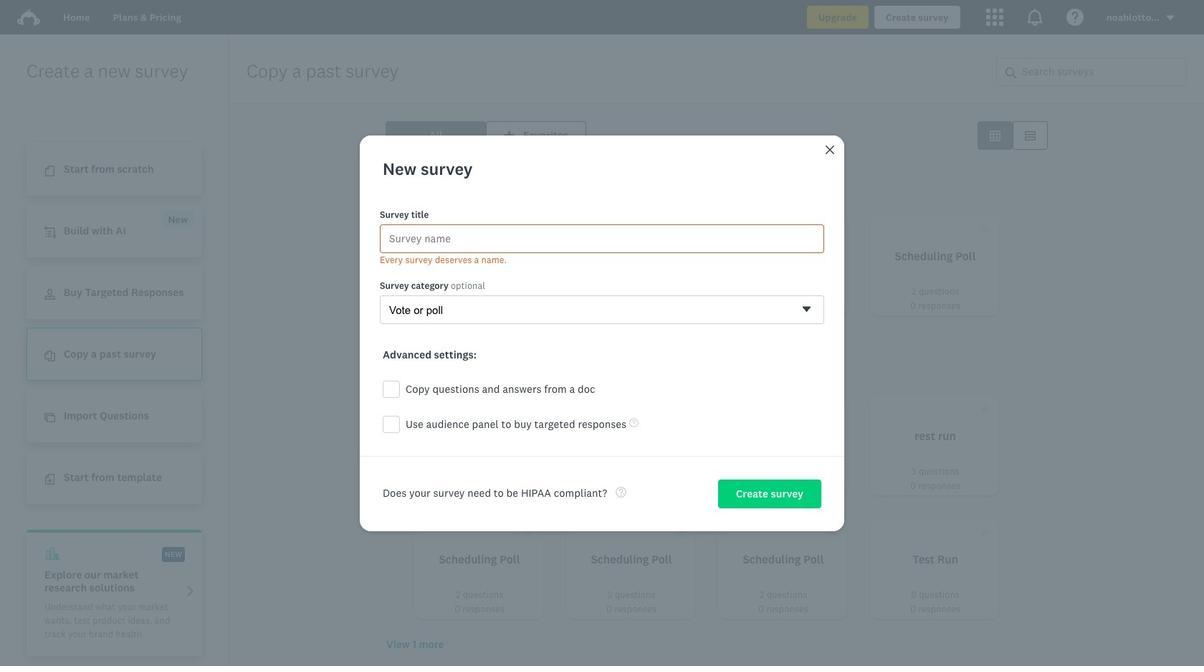 Task type: vqa. For each thing, say whether or not it's contained in the screenshot.
Surveymonkey Logo
no



Task type: describe. For each thing, give the bounding box(es) containing it.
document image
[[44, 166, 55, 177]]

notification center icon image
[[1027, 9, 1044, 26]]

help icon image
[[1067, 9, 1084, 26]]

documentclone image
[[44, 351, 55, 362]]

help image
[[630, 418, 639, 428]]

Survey name field
[[380, 224, 825, 253]]

1 brand logo image from the top
[[17, 6, 40, 29]]

grid image
[[990, 130, 1001, 141]]

close image
[[825, 144, 836, 155]]

search image
[[1006, 67, 1017, 78]]

clone image
[[44, 413, 55, 423]]

close image
[[826, 145, 835, 154]]



Task type: locate. For each thing, give the bounding box(es) containing it.
starfilled image
[[504, 130, 515, 141], [524, 224, 535, 234], [676, 224, 687, 234], [980, 224, 991, 234], [676, 527, 687, 538]]

dialog
[[360, 135, 845, 531]]

brand logo image
[[17, 6, 40, 29], [17, 9, 40, 26]]

Search surveys field
[[1017, 58, 1187, 85]]

dropdown arrow icon image
[[1166, 13, 1176, 23], [1167, 16, 1175, 21]]

help image
[[616, 487, 627, 498]]

products icon image
[[987, 9, 1004, 26], [987, 9, 1004, 26]]

2 brand logo image from the top
[[17, 9, 40, 26]]

documentplus image
[[44, 474, 55, 485]]

starfilled image
[[828, 224, 839, 234], [828, 404, 839, 414], [980, 404, 991, 414], [524, 527, 535, 538], [828, 527, 839, 538], [980, 527, 991, 538]]

textboxmultiple image
[[1025, 130, 1036, 141]]

chevronright image
[[185, 586, 196, 596]]

user image
[[44, 289, 55, 300]]



